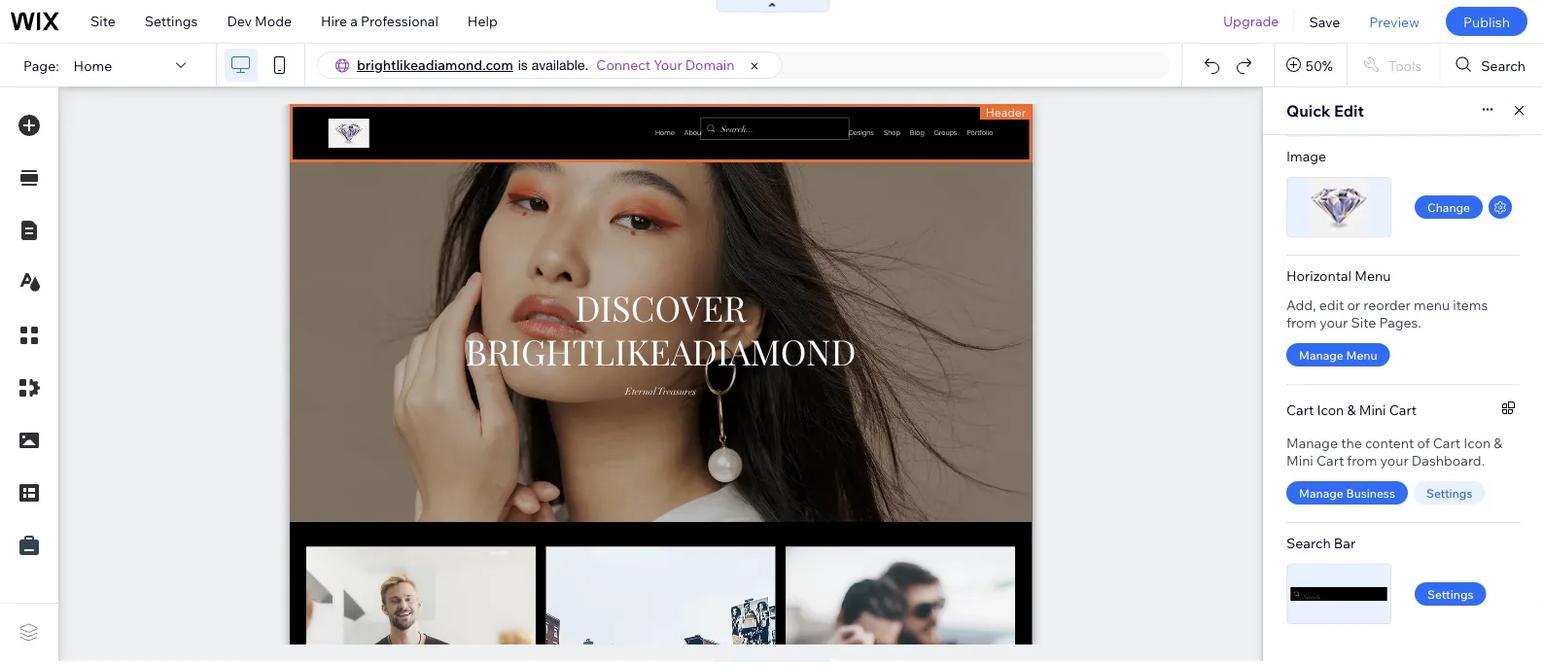 Task type: describe. For each thing, give the bounding box(es) containing it.
change
[[1428, 200, 1470, 214]]

pages.
[[1379, 314, 1422, 331]]

save button
[[1295, 0, 1355, 43]]

tools
[[1389, 57, 1422, 74]]

help
[[468, 13, 498, 30]]

horizontal
[[1287, 267, 1352, 284]]

0 vertical spatial settings button
[[1414, 481, 1485, 505]]

available.
[[532, 57, 589, 73]]

image
[[1287, 148, 1327, 165]]

connect
[[596, 56, 651, 73]]

or
[[1347, 297, 1361, 314]]

save
[[1309, 13, 1340, 30]]

search for search
[[1481, 57, 1526, 74]]

manage for your
[[1299, 348, 1344, 362]]

the
[[1341, 435, 1362, 452]]

menu for manage menu
[[1346, 348, 1378, 362]]

upgrade
[[1223, 13, 1279, 30]]

add, edit or reorder menu items from your site pages.
[[1287, 297, 1488, 331]]

your inside manage the content of cart icon & mini cart from your dashboard.
[[1380, 452, 1409, 469]]

cart icon & mini cart
[[1287, 401, 1417, 418]]

search for search bar
[[1287, 535, 1331, 552]]

manage menu button
[[1287, 343, 1390, 367]]

items
[[1453, 297, 1488, 314]]

cart down the
[[1317, 452, 1344, 469]]

0 horizontal spatial icon
[[1317, 401, 1344, 418]]

manage business button
[[1287, 481, 1408, 505]]

of
[[1417, 435, 1430, 452]]

your
[[654, 56, 682, 73]]

professional
[[361, 13, 438, 30]]

reorder
[[1364, 297, 1411, 314]]

bar
[[1334, 535, 1356, 552]]

dashboard.
[[1412, 452, 1485, 469]]

cart up content
[[1389, 401, 1417, 418]]

preview button
[[1355, 0, 1434, 43]]

mini inside manage the content of cart icon & mini cart from your dashboard.
[[1287, 452, 1314, 469]]

brightlikeadiamond.com
[[357, 56, 513, 73]]

manage for mini
[[1299, 486, 1344, 500]]

50% button
[[1275, 44, 1347, 87]]

a
[[350, 13, 358, 30]]

site inside add, edit or reorder menu items from your site pages.
[[1351, 314, 1376, 331]]

manage menu
[[1299, 348, 1378, 362]]

content
[[1365, 435, 1414, 452]]



Task type: vqa. For each thing, say whether or not it's contained in the screenshot.
IS
yes



Task type: locate. For each thing, give the bounding box(es) containing it.
menu up reorder
[[1355, 267, 1391, 284]]

0 horizontal spatial mini
[[1287, 452, 1314, 469]]

manage left "business"
[[1299, 486, 1344, 500]]

mini
[[1359, 401, 1386, 418], [1287, 452, 1314, 469]]

& inside manage the content of cart icon & mini cart from your dashboard.
[[1494, 435, 1503, 452]]

menu for horizontal menu
[[1355, 267, 1391, 284]]

tools button
[[1348, 44, 1440, 87]]

site
[[90, 13, 116, 30], [1351, 314, 1376, 331]]

hire a professional
[[321, 13, 438, 30]]

from inside add, edit or reorder menu items from your site pages.
[[1287, 314, 1317, 331]]

quick edit
[[1287, 101, 1364, 121]]

your down content
[[1380, 452, 1409, 469]]

edit
[[1334, 101, 1364, 121]]

mode
[[255, 13, 292, 30]]

site down the or
[[1351, 314, 1376, 331]]

0 vertical spatial icon
[[1317, 401, 1344, 418]]

site up home
[[90, 13, 116, 30]]

1 horizontal spatial &
[[1494, 435, 1503, 452]]

publish button
[[1446, 7, 1528, 36]]

horizontal menu
[[1287, 267, 1391, 284]]

cart down manage menu button
[[1287, 401, 1314, 418]]

header
[[986, 105, 1026, 119]]

search left the bar
[[1287, 535, 1331, 552]]

from down the
[[1347, 452, 1377, 469]]

0 vertical spatial &
[[1347, 401, 1356, 418]]

1 horizontal spatial search
[[1481, 57, 1526, 74]]

& up the
[[1347, 401, 1356, 418]]

& right 'of'
[[1494, 435, 1503, 452]]

1 horizontal spatial mini
[[1359, 401, 1386, 418]]

cart
[[1287, 401, 1314, 418], [1389, 401, 1417, 418], [1433, 435, 1461, 452], [1317, 452, 1344, 469]]

0 horizontal spatial &
[[1347, 401, 1356, 418]]

menu
[[1414, 297, 1450, 314]]

menu inside button
[[1346, 348, 1378, 362]]

manage business
[[1299, 486, 1395, 500]]

50%
[[1306, 57, 1333, 74]]

is available. connect your domain
[[518, 56, 735, 73]]

0 vertical spatial mini
[[1359, 401, 1386, 418]]

your inside add, edit or reorder menu items from your site pages.
[[1320, 314, 1348, 331]]

edit
[[1319, 297, 1344, 314]]

add,
[[1287, 297, 1316, 314]]

0 horizontal spatial from
[[1287, 314, 1317, 331]]

preview
[[1370, 13, 1420, 30]]

manage inside manage menu button
[[1299, 348, 1344, 362]]

1 vertical spatial menu
[[1346, 348, 1378, 362]]

0 vertical spatial site
[[90, 13, 116, 30]]

0 horizontal spatial site
[[90, 13, 116, 30]]

manage
[[1299, 348, 1344, 362], [1287, 435, 1338, 452], [1299, 486, 1344, 500]]

manage down edit
[[1299, 348, 1344, 362]]

manage inside manage the content of cart icon & mini cart from your dashboard.
[[1287, 435, 1338, 452]]

settings
[[145, 13, 198, 30], [1426, 486, 1473, 500], [1428, 587, 1474, 601]]

1 vertical spatial settings button
[[1415, 582, 1486, 606]]

1 vertical spatial your
[[1380, 452, 1409, 469]]

1 vertical spatial &
[[1494, 435, 1503, 452]]

1 horizontal spatial your
[[1380, 452, 1409, 469]]

your
[[1320, 314, 1348, 331], [1380, 452, 1409, 469]]

1 vertical spatial manage
[[1287, 435, 1338, 452]]

publish
[[1463, 13, 1510, 30]]

from inside manage the content of cart icon & mini cart from your dashboard.
[[1347, 452, 1377, 469]]

2 vertical spatial manage
[[1299, 486, 1344, 500]]

search inside button
[[1481, 57, 1526, 74]]

is
[[518, 57, 528, 73]]

from down add,
[[1287, 314, 1317, 331]]

quick
[[1287, 101, 1331, 121]]

home
[[74, 57, 112, 74]]

manage left the
[[1287, 435, 1338, 452]]

1 vertical spatial from
[[1347, 452, 1377, 469]]

search bar
[[1287, 535, 1356, 552]]

search
[[1481, 57, 1526, 74], [1287, 535, 1331, 552]]

1 vertical spatial settings
[[1426, 486, 1473, 500]]

dev mode
[[227, 13, 292, 30]]

1 vertical spatial icon
[[1464, 435, 1491, 452]]

menu
[[1355, 267, 1391, 284], [1346, 348, 1378, 362]]

change button
[[1415, 195, 1483, 219]]

icon inside manage the content of cart icon & mini cart from your dashboard.
[[1464, 435, 1491, 452]]

1 vertical spatial search
[[1287, 535, 1331, 552]]

0 vertical spatial your
[[1320, 314, 1348, 331]]

icon
[[1317, 401, 1344, 418], [1464, 435, 1491, 452]]

1 horizontal spatial site
[[1351, 314, 1376, 331]]

manage inside manage business button
[[1299, 486, 1344, 500]]

2 vertical spatial settings
[[1428, 587, 1474, 601]]

1 vertical spatial mini
[[1287, 452, 1314, 469]]

your down edit
[[1320, 314, 1348, 331]]

mini up manage business button
[[1287, 452, 1314, 469]]

manage the content of cart icon & mini cart from your dashboard.
[[1287, 435, 1503, 469]]

0 vertical spatial search
[[1481, 57, 1526, 74]]

0 vertical spatial menu
[[1355, 267, 1391, 284]]

business
[[1346, 486, 1395, 500]]

0 horizontal spatial search
[[1287, 535, 1331, 552]]

icon up the
[[1317, 401, 1344, 418]]

search down publish at top right
[[1481, 57, 1526, 74]]

1 horizontal spatial from
[[1347, 452, 1377, 469]]

icon up dashboard.
[[1464, 435, 1491, 452]]

dev
[[227, 13, 252, 30]]

1 vertical spatial site
[[1351, 314, 1376, 331]]

0 vertical spatial from
[[1287, 314, 1317, 331]]

from
[[1287, 314, 1317, 331], [1347, 452, 1377, 469]]

settings button
[[1414, 481, 1485, 505], [1415, 582, 1486, 606]]

1 horizontal spatial icon
[[1464, 435, 1491, 452]]

0 horizontal spatial your
[[1320, 314, 1348, 331]]

&
[[1347, 401, 1356, 418], [1494, 435, 1503, 452]]

hire
[[321, 13, 347, 30]]

0 vertical spatial manage
[[1299, 348, 1344, 362]]

mini up content
[[1359, 401, 1386, 418]]

cart up dashboard.
[[1433, 435, 1461, 452]]

search button
[[1441, 44, 1543, 87]]

domain
[[685, 56, 735, 73]]

0 vertical spatial settings
[[145, 13, 198, 30]]

menu down add, edit or reorder menu items from your site pages.
[[1346, 348, 1378, 362]]



